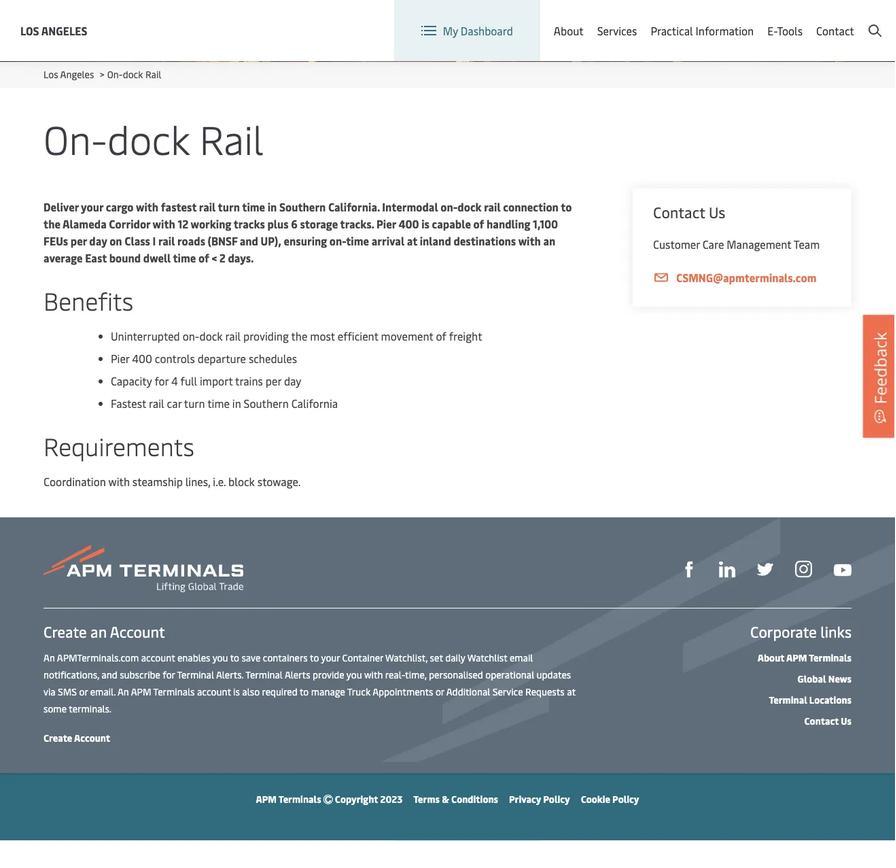 Task type: vqa. For each thing, say whether or not it's contained in the screenshot.
the leftmost TURN
yes



Task type: describe. For each thing, give the bounding box(es) containing it.
1 horizontal spatial terminal
[[246, 668, 283, 681]]

cookie policy
[[581, 792, 640, 805]]

2 vertical spatial contact
[[805, 714, 839, 727]]

service
[[493, 685, 523, 698]]

efficient
[[338, 329, 379, 343]]

corridor
[[109, 217, 150, 231]]

about apm terminals
[[758, 651, 852, 664]]

instagram image
[[796, 561, 813, 578]]

apmterminals.com
[[57, 651, 139, 664]]

operational
[[486, 668, 535, 681]]

1 vertical spatial account
[[110, 622, 165, 642]]

create an account
[[44, 622, 165, 642]]

0 vertical spatial you
[[213, 651, 228, 664]]

0 vertical spatial for
[[155, 374, 169, 388]]

california. intermodal
[[328, 200, 438, 214]]

subscribe
[[120, 668, 160, 681]]

bound
[[109, 251, 141, 265]]

arrival
[[372, 234, 405, 248]]

1 or from the left
[[79, 685, 88, 698]]

cargo
[[106, 200, 134, 214]]

capacity
[[111, 374, 152, 388]]

requirements
[[44, 429, 194, 462]]

1 vertical spatial an
[[90, 622, 107, 642]]

instagram link
[[796, 559, 813, 578]]

1 horizontal spatial you
[[347, 668, 362, 681]]

privacy policy
[[509, 792, 570, 805]]

400 inside deliver your cargo with fastest rail turn time in southern california. intermodal on-dock rail connection to the alameda corridor with 12 working tracks plus 6 storage tracks. pier 400 is capable of handling 1,100 feus per day on class i rail roads (bnsf and up), ensuring on-time arrival at inland destinations with an average east bound dwell time of < 2 days.
[[399, 217, 419, 231]]

about for about
[[554, 23, 584, 38]]

via
[[44, 685, 55, 698]]

los for los angeles > on-dock rail
[[44, 68, 58, 81]]

1 vertical spatial los angeles link
[[44, 68, 94, 81]]

0 vertical spatial contact
[[817, 23, 855, 38]]

import
[[200, 374, 233, 388]]

switch location button
[[516, 12, 614, 27]]

time down roads
[[173, 251, 196, 265]]

with down the 1,100
[[519, 234, 541, 248]]

>
[[100, 68, 105, 81]]

dwell
[[143, 251, 171, 265]]

1 vertical spatial in
[[232, 396, 241, 411]]

southern inside deliver your cargo with fastest rail turn time in southern california. intermodal on-dock rail connection to the alameda corridor with 12 working tracks plus 6 storage tracks. pier 400 is capable of handling 1,100 feus per day on class i rail roads (bnsf and up), ensuring on-time arrival at inland destinations with an average east bound dwell time of < 2 days.
[[279, 200, 326, 214]]

practical information
[[651, 23, 754, 38]]

csmng@apmterminals.com link
[[653, 269, 832, 286]]

practical
[[651, 23, 693, 38]]

2 horizontal spatial apm
[[787, 651, 808, 664]]

information
[[696, 23, 754, 38]]

most
[[310, 329, 335, 343]]

rail left car
[[149, 396, 164, 411]]

1 horizontal spatial apm
[[256, 792, 277, 805]]

truck
[[347, 685, 371, 698]]

manage
[[311, 685, 345, 698]]

alerts.
[[216, 668, 244, 681]]

uninterrupted
[[111, 329, 180, 343]]

capacity for 4 full import trains per day
[[111, 374, 302, 388]]

corporate links
[[751, 622, 852, 642]]

0 horizontal spatial rail
[[145, 68, 161, 81]]

0 horizontal spatial terminal
[[177, 668, 214, 681]]

<
[[212, 251, 217, 265]]

2 vertical spatial of
[[436, 329, 447, 343]]

working
[[191, 217, 231, 231]]

2023
[[380, 792, 403, 805]]

0 horizontal spatial pier
[[111, 351, 130, 366]]

contact button
[[817, 0, 855, 61]]

1 vertical spatial southern
[[244, 396, 289, 411]]

watchlist
[[468, 651, 508, 664]]

policy for privacy policy
[[544, 792, 570, 805]]

movement
[[381, 329, 434, 343]]

0 vertical spatial contact us
[[653, 202, 726, 222]]

alameda
[[63, 217, 107, 231]]

inland
[[420, 234, 451, 248]]

to left save on the bottom
[[230, 651, 239, 664]]

containers
[[263, 651, 308, 664]]

with down the requirements at the bottom left of the page
[[108, 474, 130, 489]]

daily
[[446, 651, 466, 664]]

twitter image
[[758, 561, 774, 578]]

i.e.
[[213, 474, 226, 489]]

feedback
[[869, 332, 892, 404]]

coordination
[[44, 474, 106, 489]]

in inside deliver your cargo with fastest rail turn time in southern california. intermodal on-dock rail connection to the alameda corridor with 12 working tracks plus 6 storage tracks. pier 400 is capable of handling 1,100 feus per day on class i rail roads (bnsf and up), ensuring on-time arrival at inland destinations with an average east bound dwell time of < 2 days.
[[268, 200, 277, 214]]

0 vertical spatial account
[[842, 13, 882, 27]]

0 horizontal spatial of
[[199, 251, 209, 265]]

handling
[[487, 217, 531, 231]]

destinations
[[454, 234, 516, 248]]

required
[[262, 685, 298, 698]]

6
[[291, 217, 298, 231]]

stowage.
[[258, 474, 301, 489]]

day inside deliver your cargo with fastest rail turn time in southern california. intermodal on-dock rail connection to the alameda corridor with 12 working tracks plus 6 storage tracks. pier 400 is capable of handling 1,100 feus per day on class i rail roads (bnsf and up), ensuring on-time arrival at inland destinations with an average east bound dwell time of < 2 days.
[[89, 234, 107, 248]]

sms
[[58, 685, 77, 698]]

1 vertical spatial rail
[[200, 111, 264, 165]]

you tube link
[[834, 560, 852, 577]]

apmt footer logo image
[[44, 545, 243, 592]]

2 horizontal spatial terminal
[[769, 693, 808, 706]]

0 horizontal spatial us
[[709, 202, 726, 222]]

1 vertical spatial day
[[284, 374, 302, 388]]

1 horizontal spatial the
[[291, 329, 308, 343]]

my dashboard
[[443, 23, 513, 38]]

global menu
[[658, 13, 720, 27]]

create for create account
[[44, 731, 72, 744]]

policy for cookie policy
[[613, 792, 640, 805]]

per inside deliver your cargo with fastest rail turn time in southern california. intermodal on-dock rail connection to the alameda corridor with 12 working tracks plus 6 storage tracks. pier 400 is capable of handling 1,100 feus per day on class i rail roads (bnsf and up), ensuring on-time arrival at inland destinations with an average east bound dwell time of < 2 days.
[[71, 234, 87, 248]]

1 vertical spatial turn
[[184, 396, 205, 411]]

time,
[[405, 668, 427, 681]]

save
[[242, 651, 261, 664]]

class
[[125, 234, 150, 248]]

is inside the an apmterminals.com account enables you to save containers to your container watchlist, set daily watchlist email notifications, and subscribe for terminal alerts. terminal alerts provide you with real-time, personalised operational updates via sms or email. an apm terminals account is also required to manage truck appointments or additional service requests at some terminals.
[[233, 685, 240, 698]]

/
[[801, 13, 805, 27]]

los angeles
[[20, 23, 87, 38]]

contact us link
[[805, 714, 852, 727]]

block
[[229, 474, 255, 489]]

cookie policy link
[[581, 792, 640, 805]]

0 horizontal spatial account
[[141, 651, 175, 664]]

0 vertical spatial on-
[[441, 200, 458, 214]]

create account
[[44, 731, 110, 744]]

ensuring
[[284, 234, 327, 248]]

trains
[[235, 374, 263, 388]]

1 vertical spatial on-
[[330, 234, 346, 248]]

menu
[[692, 13, 720, 27]]

container
[[342, 651, 383, 664]]

0 vertical spatial los angeles link
[[20, 22, 87, 39]]

cookie
[[581, 792, 611, 805]]

the inside deliver your cargo with fastest rail turn time in southern california. intermodal on-dock rail connection to the alameda corridor with 12 working tracks plus 6 storage tracks. pier 400 is capable of handling 1,100 feus per day on class i rail roads (bnsf and up), ensuring on-time arrival at inland destinations with an average east bound dwell time of < 2 days.
[[44, 217, 61, 231]]

car
[[167, 396, 182, 411]]

real-
[[385, 668, 405, 681]]

at inside deliver your cargo with fastest rail turn time in southern california. intermodal on-dock rail connection to the alameda corridor with 12 working tracks plus 6 storage tracks. pier 400 is capable of handling 1,100 feus per day on class i rail roads (bnsf and up), ensuring on-time arrival at inland destinations with an average east bound dwell time of < 2 days.
[[407, 234, 418, 248]]

provide
[[313, 668, 345, 681]]

rail up departure
[[225, 329, 241, 343]]

your inside deliver your cargo with fastest rail turn time in southern california. intermodal on-dock rail connection to the alameda corridor with 12 working tracks plus 6 storage tracks. pier 400 is capable of handling 1,100 feus per day on class i rail roads (bnsf and up), ensuring on-time arrival at inland destinations with an average east bound dwell time of < 2 days.
[[81, 200, 103, 214]]

youtube image
[[834, 564, 852, 576]]

news
[[829, 672, 852, 685]]

to down alerts
[[300, 685, 309, 698]]

providing
[[243, 329, 289, 343]]

rail up working
[[199, 200, 216, 214]]

0 vertical spatial an
[[44, 651, 55, 664]]

&
[[442, 792, 449, 805]]

uninterrupted on-dock rail providing the most efficient movement of freight
[[111, 329, 483, 343]]

create for create an account
[[44, 622, 87, 642]]

terminal locations link
[[769, 693, 852, 706]]

0 vertical spatial of
[[474, 217, 484, 231]]

my dashboard button
[[421, 0, 513, 61]]

email
[[510, 651, 533, 664]]

0 vertical spatial create
[[808, 13, 840, 27]]

1 horizontal spatial per
[[266, 374, 282, 388]]

conditions
[[452, 792, 498, 805]]



Task type: locate. For each thing, give the bounding box(es) containing it.
dock
[[123, 68, 143, 81], [107, 111, 190, 165], [458, 200, 482, 214], [200, 329, 223, 343]]

and inside deliver your cargo with fastest rail turn time in southern california. intermodal on-dock rail connection to the alameda corridor with 12 working tracks plus 6 storage tracks. pier 400 is capable of handling 1,100 feus per day on class i rail roads (bnsf and up), ensuring on-time arrival at inland destinations with an average east bound dwell time of < 2 days.
[[240, 234, 258, 248]]

to right connection
[[561, 200, 572, 214]]

southern up the 6
[[279, 200, 326, 214]]

1 horizontal spatial contact us
[[805, 714, 852, 727]]

apm inside the an apmterminals.com account enables you to save containers to your container watchlist, set daily watchlist email notifications, and subscribe for terminal alerts. terminal alerts provide you with real-time, personalised operational updates via sms or email. an apm terminals account is also required to manage truck appointments or additional service requests at some terminals.
[[131, 685, 151, 698]]

1 horizontal spatial is
[[422, 217, 430, 231]]

0 horizontal spatial at
[[407, 234, 418, 248]]

fastest
[[161, 200, 197, 214]]

pier inside deliver your cargo with fastest rail turn time in southern california. intermodal on-dock rail connection to the alameda corridor with 12 working tracks plus 6 storage tracks. pier 400 is capable of handling 1,100 feus per day on class i rail roads (bnsf and up), ensuring on-time arrival at inland destinations with an average east bound dwell time of < 2 days.
[[377, 217, 396, 231]]

tools
[[778, 23, 803, 38]]

dock inside deliver your cargo with fastest rail turn time in southern california. intermodal on-dock rail connection to the alameda corridor with 12 working tracks plus 6 storage tracks. pier 400 is capable of handling 1,100 feus per day on class i rail roads (bnsf and up), ensuring on-time arrival at inland destinations with an average east bound dwell time of < 2 days.
[[458, 200, 482, 214]]

lines,
[[185, 474, 210, 489]]

global news link
[[798, 672, 852, 685]]

controls
[[155, 351, 195, 366]]

1 horizontal spatial on-
[[330, 234, 346, 248]]

personalised
[[429, 668, 483, 681]]

corporate
[[751, 622, 817, 642]]

1 horizontal spatial in
[[268, 200, 277, 214]]

1 horizontal spatial policy
[[613, 792, 640, 805]]

care
[[703, 237, 724, 252]]

1 vertical spatial contact
[[653, 202, 706, 222]]

per down alameda at the left top of the page
[[71, 234, 87, 248]]

login / create account link
[[747, 0, 882, 40]]

on- up capable
[[441, 200, 458, 214]]

0 vertical spatial terminals
[[809, 651, 852, 664]]

0 vertical spatial us
[[709, 202, 726, 222]]

privacy
[[509, 792, 541, 805]]

your inside the an apmterminals.com account enables you to save containers to your container watchlist, set daily watchlist email notifications, and subscribe for terminal alerts. terminal alerts provide you with real-time, personalised operational updates via sms or email. an apm terminals account is also required to manage truck appointments or additional service requests at some terminals.
[[321, 651, 340, 664]]

(bnsf
[[208, 234, 237, 248]]

to inside deliver your cargo with fastest rail turn time in southern california. intermodal on-dock rail connection to the alameda corridor with 12 working tracks plus 6 storage tracks. pier 400 is capable of handling 1,100 feus per day on class i rail roads (bnsf and up), ensuring on-time arrival at inland destinations with an average east bound dwell time of < 2 days.
[[561, 200, 572, 214]]

angeles inside 'link'
[[41, 23, 87, 38]]

an down the 1,100
[[544, 234, 556, 248]]

angeles for los angeles
[[41, 23, 87, 38]]

1 horizontal spatial your
[[321, 651, 340, 664]]

fastest rail car turn time in southern california
[[111, 396, 338, 411]]

1 vertical spatial us
[[841, 714, 852, 727]]

pier 400 controls departure schedules
[[111, 351, 297, 366]]

ⓒ
[[324, 792, 333, 805]]

team
[[794, 237, 820, 252]]

services button
[[598, 0, 637, 61]]

0 horizontal spatial your
[[81, 200, 103, 214]]

0 vertical spatial los
[[20, 23, 39, 38]]

pier up capacity
[[111, 351, 130, 366]]

and inside the an apmterminals.com account enables you to save containers to your container watchlist, set daily watchlist email notifications, and subscribe for terminal alerts. terminal alerts provide you with real-time, personalised operational updates via sms or email. an apm terminals account is also required to manage truck appointments or additional service requests at some terminals.
[[102, 668, 117, 681]]

feus
[[44, 234, 68, 248]]

1 vertical spatial create
[[44, 622, 87, 642]]

policy
[[544, 792, 570, 805], [613, 792, 640, 805]]

of
[[474, 217, 484, 231], [199, 251, 209, 265], [436, 329, 447, 343]]

customer care management team
[[653, 237, 820, 252]]

of left the freight
[[436, 329, 447, 343]]

angeles for los angeles > on-dock rail
[[60, 68, 94, 81]]

0 vertical spatial the
[[44, 217, 61, 231]]

apm down the corporate links at bottom
[[787, 651, 808, 664]]

or down personalised
[[436, 685, 445, 698]]

turn up working
[[218, 200, 240, 214]]

1 horizontal spatial at
[[567, 685, 576, 698]]

2 vertical spatial create
[[44, 731, 72, 744]]

facebook image
[[681, 561, 698, 578]]

pier up arrival
[[377, 217, 396, 231]]

management
[[727, 237, 792, 252]]

1 policy from the left
[[544, 792, 570, 805]]

2 vertical spatial account
[[74, 731, 110, 744]]

1 horizontal spatial account
[[197, 685, 231, 698]]

terminals inside the an apmterminals.com account enables you to save containers to your container watchlist, set daily watchlist email notifications, and subscribe for terminal alerts. terminal alerts provide you with real-time, personalised operational updates via sms or email. an apm terminals account is also required to manage truck appointments or additional service requests at some terminals.
[[153, 685, 195, 698]]

an up notifications,
[[44, 651, 55, 664]]

los angeles link up "los angeles > on-dock rail"
[[20, 22, 87, 39]]

or right sms
[[79, 685, 88, 698]]

linkedin__x28_alt_x29__3_ link
[[719, 559, 736, 578]]

0 horizontal spatial is
[[233, 685, 240, 698]]

0 vertical spatial day
[[89, 234, 107, 248]]

policy right privacy
[[544, 792, 570, 805]]

of left <
[[199, 251, 209, 265]]

0 vertical spatial southern
[[279, 200, 326, 214]]

schedules
[[249, 351, 297, 366]]

0 vertical spatial global
[[658, 13, 689, 27]]

order services image
[[0, 0, 896, 62]]

0 horizontal spatial terminals
[[153, 685, 195, 698]]

terminal down global news link
[[769, 693, 808, 706]]

1 vertical spatial contact us
[[805, 714, 852, 727]]

day
[[89, 234, 107, 248], [284, 374, 302, 388]]

400 up arrival
[[399, 217, 419, 231]]

1 horizontal spatial us
[[841, 714, 852, 727]]

an right email. on the left of the page
[[118, 685, 129, 698]]

on
[[110, 234, 122, 248]]

in down trains
[[232, 396, 241, 411]]

updates
[[537, 668, 571, 681]]

1 horizontal spatial an
[[118, 685, 129, 698]]

feedback button
[[864, 315, 896, 438]]

contact right /
[[817, 23, 855, 38]]

0 vertical spatial at
[[407, 234, 418, 248]]

400
[[399, 217, 419, 231], [132, 351, 152, 366]]

1 horizontal spatial day
[[284, 374, 302, 388]]

create down some
[[44, 731, 72, 744]]

1 vertical spatial pier
[[111, 351, 130, 366]]

with inside the an apmterminals.com account enables you to save containers to your container watchlist, set daily watchlist email notifications, and subscribe for terminal alerts. terminal alerts provide you with real-time, personalised operational updates via sms or email. an apm terminals account is also required to manage truck appointments or additional service requests at some terminals.
[[364, 668, 383, 681]]

create up apmterminals.com
[[44, 622, 87, 642]]

0 vertical spatial about
[[554, 23, 584, 38]]

0 horizontal spatial per
[[71, 234, 87, 248]]

is up inland
[[422, 217, 430, 231]]

the up feus
[[44, 217, 61, 231]]

rail right i
[[158, 234, 175, 248]]

at inside the an apmterminals.com account enables you to save containers to your container watchlist, set daily watchlist email notifications, and subscribe for terminal alerts. terminal alerts provide you with real-time, personalised operational updates via sms or email. an apm terminals account is also required to manage truck appointments or additional service requests at some terminals.
[[567, 685, 576, 698]]

0 horizontal spatial apm
[[131, 685, 151, 698]]

per down schedules
[[266, 374, 282, 388]]

terminals
[[809, 651, 852, 664], [153, 685, 195, 698], [279, 792, 321, 805]]

1 horizontal spatial turn
[[218, 200, 240, 214]]

up),
[[261, 234, 281, 248]]

to up "provide" at left bottom
[[310, 651, 319, 664]]

0 horizontal spatial policy
[[544, 792, 570, 805]]

is left also
[[233, 685, 240, 698]]

0 vertical spatial an
[[544, 234, 556, 248]]

for inside the an apmterminals.com account enables you to save containers to your container watchlist, set daily watchlist email notifications, and subscribe for terminal alerts. terminal alerts provide you with real-time, personalised operational updates via sms or email. an apm terminals account is also required to manage truck appointments or additional service requests at some terminals.
[[163, 668, 175, 681]]

global for global menu
[[658, 13, 689, 27]]

your up alameda at the left top of the page
[[81, 200, 103, 214]]

los for los angeles
[[20, 23, 39, 38]]

plus
[[268, 217, 289, 231]]

terms
[[414, 792, 440, 805]]

turn inside deliver your cargo with fastest rail turn time in southern california. intermodal on-dock rail connection to the alameda corridor with 12 working tracks plus 6 storage tracks. pier 400 is capable of handling 1,100 feus per day on class i rail roads (bnsf and up), ensuring on-time arrival at inland destinations with an average east bound dwell time of < 2 days.
[[218, 200, 240, 214]]

0 vertical spatial is
[[422, 217, 430, 231]]

create
[[808, 13, 840, 27], [44, 622, 87, 642], [44, 731, 72, 744]]

coordination with steamship lines, i.e. block stowage.
[[44, 474, 301, 489]]

terminals up global news
[[809, 651, 852, 664]]

apm down subscribe
[[131, 685, 151, 698]]

turn right car
[[184, 396, 205, 411]]

switch
[[537, 13, 570, 27]]

los angeles link left >
[[44, 68, 94, 81]]

an inside deliver your cargo with fastest rail turn time in southern california. intermodal on-dock rail connection to the alameda corridor with 12 working tracks plus 6 storage tracks. pier 400 is capable of handling 1,100 feus per day on class i rail roads (bnsf and up), ensuring on-time arrival at inland destinations with an average east bound dwell time of < 2 days.
[[544, 234, 556, 248]]

at down updates
[[567, 685, 576, 698]]

terms & conditions
[[414, 792, 498, 805]]

terminal down save on the bottom
[[246, 668, 283, 681]]

1 vertical spatial angeles
[[60, 68, 94, 81]]

0 horizontal spatial day
[[89, 234, 107, 248]]

terminals left ⓒ
[[279, 792, 321, 805]]

create right /
[[808, 13, 840, 27]]

contact down locations
[[805, 714, 839, 727]]

the
[[44, 217, 61, 231], [291, 329, 308, 343]]

1 horizontal spatial of
[[436, 329, 447, 343]]

deliver
[[44, 200, 79, 214]]

per
[[71, 234, 87, 248], [266, 374, 282, 388]]

for right subscribe
[[163, 668, 175, 681]]

1 horizontal spatial 400
[[399, 217, 419, 231]]

with left 12 on the top of page
[[153, 217, 175, 231]]

on- up pier 400 controls departure schedules
[[183, 329, 200, 343]]

also
[[242, 685, 260, 698]]

policy right the cookie
[[613, 792, 640, 805]]

shape link
[[681, 559, 698, 578]]

time up tracks
[[242, 200, 265, 214]]

0 horizontal spatial an
[[90, 622, 107, 642]]

in up 'plus'
[[268, 200, 277, 214]]

east
[[85, 251, 107, 265]]

0 vertical spatial pier
[[377, 217, 396, 231]]

california
[[292, 396, 338, 411]]

account up subscribe
[[110, 622, 165, 642]]

of up destinations
[[474, 217, 484, 231]]

0 vertical spatial on-
[[107, 68, 123, 81]]

dashboard
[[461, 23, 513, 38]]

0 horizontal spatial global
[[658, 13, 689, 27]]

1 vertical spatial on-
[[44, 111, 107, 165]]

global for global news
[[798, 672, 827, 685]]

1 vertical spatial and
[[102, 668, 117, 681]]

time down "tracks."
[[346, 234, 369, 248]]

400 down uninterrupted at the left
[[132, 351, 152, 366]]

time
[[242, 200, 265, 214], [346, 234, 369, 248], [173, 251, 196, 265], [208, 396, 230, 411]]

about for about apm terminals
[[758, 651, 785, 664]]

1 vertical spatial an
[[118, 685, 129, 698]]

us down locations
[[841, 714, 852, 727]]

freight
[[449, 329, 483, 343]]

rail up handling
[[484, 200, 501, 214]]

account
[[141, 651, 175, 664], [197, 685, 231, 698]]

is inside deliver your cargo with fastest rail turn time in southern california. intermodal on-dock rail connection to the alameda corridor with 12 working tracks plus 6 storage tracks. pier 400 is capable of handling 1,100 feus per day on class i rail roads (bnsf and up), ensuring on-time arrival at inland destinations with an average east bound dwell time of < 2 days.
[[422, 217, 430, 231]]

0 horizontal spatial 400
[[132, 351, 152, 366]]

contact us up customer
[[653, 202, 726, 222]]

you
[[213, 651, 228, 664], [347, 668, 362, 681]]

apm left ⓒ
[[256, 792, 277, 805]]

2 policy from the left
[[613, 792, 640, 805]]

1 vertical spatial about
[[758, 651, 785, 664]]

time down import
[[208, 396, 230, 411]]

create account link
[[44, 731, 110, 744]]

linkedin image
[[719, 561, 736, 578]]

at left inland
[[407, 234, 418, 248]]

some
[[44, 702, 67, 715]]

the left "most"
[[291, 329, 308, 343]]

you up truck
[[347, 668, 362, 681]]

steamship
[[132, 474, 183, 489]]

services
[[598, 23, 637, 38]]

1 vertical spatial per
[[266, 374, 282, 388]]

account down alerts.
[[197, 685, 231, 698]]

1 vertical spatial at
[[567, 685, 576, 698]]

0 vertical spatial angeles
[[41, 23, 87, 38]]

2 horizontal spatial on-
[[441, 200, 458, 214]]

0 horizontal spatial contact us
[[653, 202, 726, 222]]

angeles left >
[[60, 68, 94, 81]]

departure
[[198, 351, 246, 366]]

switch location
[[537, 13, 614, 27]]

0 vertical spatial your
[[81, 200, 103, 214]]

0 horizontal spatial or
[[79, 685, 88, 698]]

0 horizontal spatial the
[[44, 217, 61, 231]]

terminal down enables
[[177, 668, 214, 681]]

additional
[[447, 685, 491, 698]]

you up alerts.
[[213, 651, 228, 664]]

contact up customer
[[653, 202, 706, 222]]

day up east
[[89, 234, 107, 248]]

angeles up "los angeles > on-dock rail"
[[41, 23, 87, 38]]

on- down storage
[[330, 234, 346, 248]]

2 vertical spatial on-
[[183, 329, 200, 343]]

and down tracks
[[240, 234, 258, 248]]

for left 4
[[155, 374, 169, 388]]

1,100
[[533, 217, 558, 231]]

account down terminals.
[[74, 731, 110, 744]]

storage
[[300, 217, 338, 231]]

day down schedules
[[284, 374, 302, 388]]

terminal locations
[[769, 693, 852, 706]]

2 horizontal spatial of
[[474, 217, 484, 231]]

with up corridor
[[136, 200, 159, 214]]

or
[[79, 685, 88, 698], [436, 685, 445, 698]]

0 vertical spatial account
[[141, 651, 175, 664]]

your up "provide" at left bottom
[[321, 651, 340, 664]]

account right /
[[842, 13, 882, 27]]

e-tools
[[768, 23, 803, 38]]

southern down trains
[[244, 396, 289, 411]]

12
[[178, 217, 189, 231]]

and up email. on the left of the page
[[102, 668, 117, 681]]

1 horizontal spatial about
[[758, 651, 785, 664]]

1 vertical spatial 400
[[132, 351, 152, 366]]

an up apmterminals.com
[[90, 622, 107, 642]]

0 vertical spatial and
[[240, 234, 258, 248]]

1 vertical spatial is
[[233, 685, 240, 698]]

1 vertical spatial apm
[[131, 685, 151, 698]]

terminals.
[[69, 702, 112, 715]]

4
[[171, 374, 178, 388]]

1 vertical spatial you
[[347, 668, 362, 681]]

1 vertical spatial account
[[197, 685, 231, 698]]

1 vertical spatial los
[[44, 68, 58, 81]]

an apmterminals.com account enables you to save containers to your container watchlist, set daily watchlist email notifications, and subscribe for terminal alerts. terminal alerts provide you with real-time, personalised operational updates via sms or email. an apm terminals account is also required to manage truck appointments or additional service requests at some terminals.
[[44, 651, 576, 715]]

practical information button
[[651, 0, 754, 61]]

full
[[181, 374, 197, 388]]

tracks
[[234, 217, 265, 231]]

0 vertical spatial 400
[[399, 217, 419, 231]]

my
[[443, 23, 458, 38]]

notifications,
[[44, 668, 99, 681]]

2
[[219, 251, 226, 265]]

us up care
[[709, 202, 726, 222]]

2 or from the left
[[436, 685, 445, 698]]

with down container
[[364, 668, 383, 681]]

terminals down subscribe
[[153, 685, 195, 698]]

0 horizontal spatial you
[[213, 651, 228, 664]]

contact us down locations
[[805, 714, 852, 727]]

capable
[[432, 217, 471, 231]]

1 horizontal spatial terminals
[[279, 792, 321, 805]]

los inside 'link'
[[20, 23, 39, 38]]

account up subscribe
[[141, 651, 175, 664]]

1 horizontal spatial an
[[544, 234, 556, 248]]

2 vertical spatial terminals
[[279, 792, 321, 805]]

0 vertical spatial per
[[71, 234, 87, 248]]

1 horizontal spatial rail
[[200, 111, 264, 165]]

alerts
[[285, 668, 310, 681]]

on-
[[441, 200, 458, 214], [330, 234, 346, 248], [183, 329, 200, 343]]

2 vertical spatial apm
[[256, 792, 277, 805]]

in
[[268, 200, 277, 214], [232, 396, 241, 411]]

login / create account
[[772, 13, 882, 27]]

1 horizontal spatial and
[[240, 234, 258, 248]]

1 vertical spatial for
[[163, 668, 175, 681]]

1 horizontal spatial los
[[44, 68, 58, 81]]

1 vertical spatial of
[[199, 251, 209, 265]]

links
[[821, 622, 852, 642]]

0 horizontal spatial turn
[[184, 396, 205, 411]]

global inside button
[[658, 13, 689, 27]]

e-
[[768, 23, 778, 38]]



